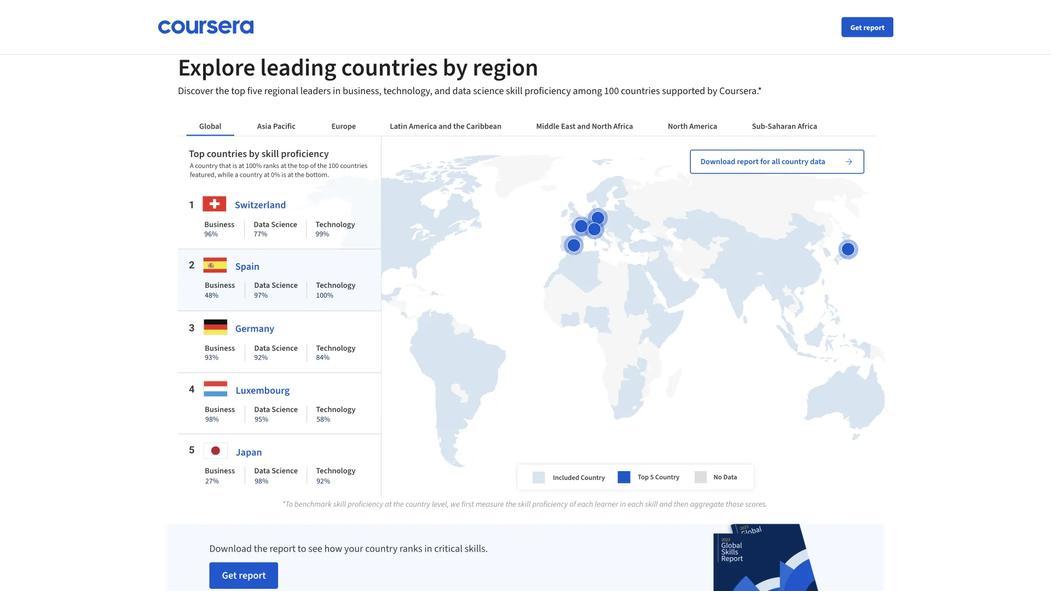 Task type: vqa. For each thing, say whether or not it's contained in the screenshot.
button
no



Task type: locate. For each thing, give the bounding box(es) containing it.
get report
[[851, 22, 885, 32]]

report
[[864, 22, 885, 32]]

get
[[851, 22, 863, 32]]



Task type: describe. For each thing, give the bounding box(es) containing it.
coursera logo image
[[158, 20, 254, 34]]

get report button
[[842, 17, 894, 37]]



